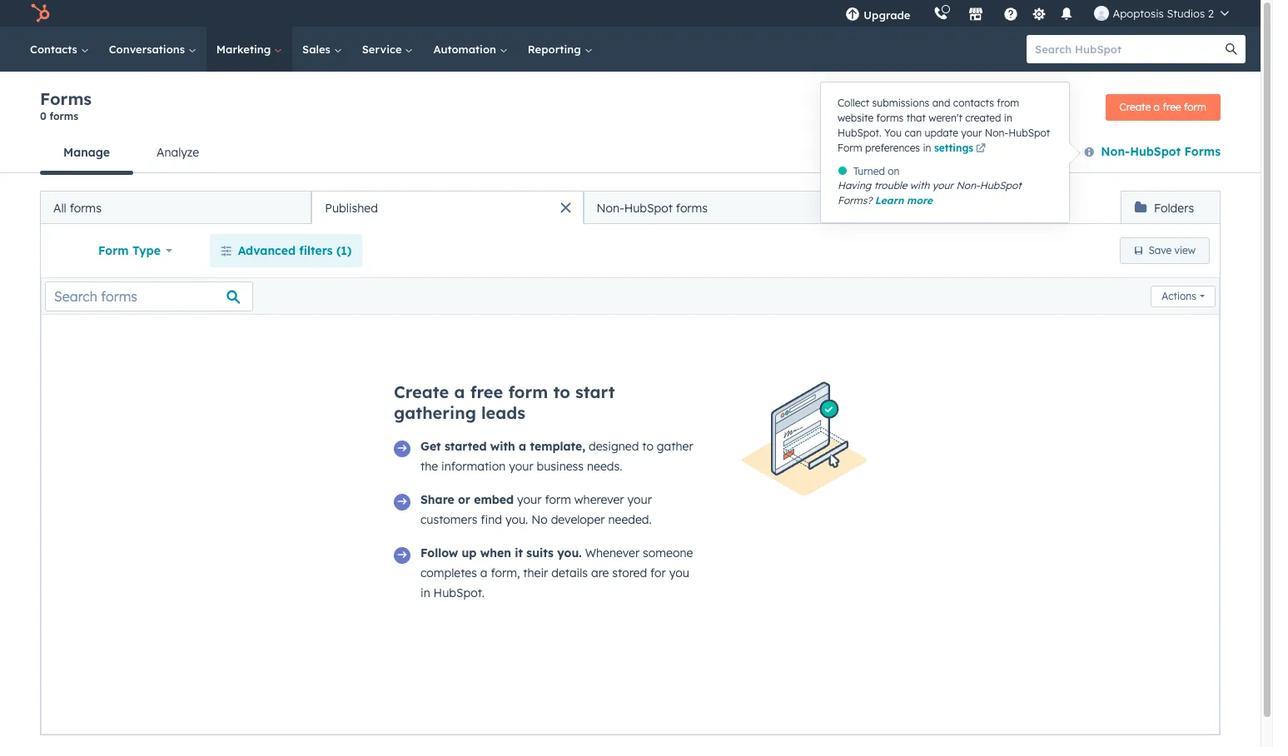 Task type: locate. For each thing, give the bounding box(es) containing it.
2 vertical spatial form
[[545, 492, 571, 507]]

non‑hubspot
[[985, 127, 1051, 139], [1102, 144, 1182, 159], [957, 179, 1022, 192]]

with up more at the right top
[[910, 179, 930, 192]]

hubspot. down completes
[[434, 586, 485, 601]]

create inside 'button'
[[1120, 100, 1152, 113]]

your inside having trouble with your non‑hubspot forms?
[[933, 179, 954, 192]]

1 horizontal spatial all
[[1018, 199, 1033, 214]]

you
[[885, 127, 902, 139]]

form up no
[[545, 492, 571, 507]]

0 horizontal spatial with
[[491, 439, 516, 454]]

your up the needed.
[[628, 492, 652, 507]]

forms up you
[[877, 112, 904, 124]]

1 horizontal spatial hubspot.
[[838, 127, 882, 139]]

0 vertical spatial form
[[838, 142, 863, 154]]

2
[[1209, 7, 1215, 20]]

0
[[40, 110, 47, 122]]

0 horizontal spatial hubspot.
[[434, 586, 485, 601]]

0 horizontal spatial create
[[394, 382, 449, 402]]

or
[[458, 492, 471, 507]]

add
[[891, 199, 914, 214]]

hubspot. inside collect submissions and contacts from website forms that weren't created in hubspot. you can update your non‑hubspot form preferences in
[[838, 127, 882, 139]]

forms up "0"
[[40, 88, 92, 109]]

create inside create a free form to start gathering leads
[[394, 382, 449, 402]]

free inside 'button'
[[1163, 100, 1182, 113]]

form up get started with a template, at the left
[[509, 382, 548, 402]]

1 vertical spatial view
[[1175, 244, 1196, 257]]

0 vertical spatial you.
[[506, 512, 528, 527]]

form
[[1185, 100, 1207, 113], [509, 382, 548, 402], [545, 492, 571, 507]]

1 horizontal spatial view
[[1175, 244, 1196, 257]]

embed
[[474, 492, 514, 507]]

1 vertical spatial in
[[924, 142, 932, 154]]

1 vertical spatial with
[[491, 439, 516, 454]]

you. inside your form wherever your customers find you. no developer needed.
[[506, 512, 528, 527]]

with inside having trouble with your non‑hubspot forms?
[[910, 179, 930, 192]]

1 horizontal spatial free
[[1163, 100, 1182, 113]]

for
[[651, 566, 666, 581]]

weren't
[[929, 112, 963, 124]]

analyze
[[157, 145, 199, 160]]

0 horizontal spatial free
[[470, 382, 503, 402]]

forms right "0"
[[50, 110, 78, 122]]

form up "non‑hubspot forms"
[[1185, 100, 1207, 113]]

contacts
[[954, 97, 995, 109]]

(3/50)
[[948, 199, 985, 214]]

form up turned
[[838, 142, 863, 154]]

customers
[[421, 512, 478, 527]]

form inside 'button'
[[1185, 100, 1207, 113]]

apoptosis studios 2
[[1113, 7, 1215, 20]]

0 horizontal spatial form
[[98, 243, 129, 258]]

advanced filters (1) button
[[210, 234, 363, 267]]

menu containing apoptosis studios 2
[[834, 0, 1241, 27]]

turned on
[[854, 165, 900, 177]]

create for create a free form
[[1120, 100, 1152, 113]]

1 vertical spatial hubspot.
[[434, 586, 485, 601]]

get
[[421, 439, 441, 454]]

1 horizontal spatial forms
[[1185, 144, 1221, 159]]

Search forms search field
[[45, 281, 253, 311]]

create
[[1120, 100, 1152, 113], [394, 382, 449, 402]]

form inside create a free form to start gathering leads
[[509, 382, 548, 402]]

gathering
[[394, 402, 476, 423]]

can
[[905, 127, 922, 139]]

your up no
[[517, 492, 542, 507]]

folders
[[1155, 200, 1195, 215]]

collect
[[838, 97, 870, 109]]

their
[[523, 566, 548, 581]]

forms
[[40, 88, 92, 109], [1185, 144, 1221, 159]]

gather
[[657, 439, 694, 454]]

designed to gather the information your business needs.
[[421, 439, 694, 474]]

in
[[1005, 112, 1013, 124], [924, 142, 932, 154], [421, 586, 430, 601]]

form inside collect submissions and contacts from website forms that weren't created in hubspot. you can update your non‑hubspot form preferences in
[[838, 142, 863, 154]]

free up "non‑hubspot forms"
[[1163, 100, 1182, 113]]

follow
[[421, 546, 458, 561]]

0 vertical spatial to
[[554, 382, 571, 402]]

all views
[[1018, 199, 1069, 214]]

service
[[362, 42, 405, 56]]

all inside 'all views' link
[[1018, 199, 1033, 214]]

stored
[[613, 566, 647, 581]]

your up link opens in a new window icon
[[962, 127, 983, 139]]

a inside 'button'
[[1154, 100, 1161, 113]]

hubspot link
[[20, 3, 62, 23]]

2 vertical spatial in
[[421, 586, 430, 601]]

0 horizontal spatial in
[[421, 586, 430, 601]]

calling icon button
[[928, 2, 956, 24]]

save view button
[[1120, 237, 1211, 264]]

view inside popup button
[[918, 199, 945, 214]]

0 vertical spatial create
[[1120, 100, 1152, 113]]

with
[[910, 179, 930, 192], [491, 439, 516, 454]]

with down leads
[[491, 439, 516, 454]]

create up the get
[[394, 382, 449, 402]]

notifications image
[[1060, 7, 1075, 22]]

marketplaces image
[[969, 7, 984, 22]]

1 vertical spatial forms
[[1185, 144, 1221, 159]]

settings image
[[1032, 7, 1047, 22]]

actions button
[[1152, 285, 1216, 307]]

forms?
[[838, 194, 873, 207]]

you. left no
[[506, 512, 528, 527]]

hubspot
[[625, 200, 673, 215]]

0 vertical spatial non‑hubspot
[[985, 127, 1051, 139]]

hubspot. down the website
[[838, 127, 882, 139]]

a left form, at the bottom of the page
[[481, 566, 488, 581]]

advanced filters (1)
[[238, 243, 352, 258]]

1 vertical spatial create
[[394, 382, 449, 402]]

filters
[[299, 243, 333, 258]]

0 horizontal spatial you.
[[506, 512, 528, 527]]

create for create a free form to start gathering leads
[[394, 382, 449, 402]]

1 vertical spatial form
[[509, 382, 548, 402]]

notifications button
[[1053, 0, 1082, 27]]

in down the from
[[1005, 112, 1013, 124]]

0 vertical spatial free
[[1163, 100, 1182, 113]]

to inside create a free form to start gathering leads
[[554, 382, 571, 402]]

all down manage button
[[53, 200, 66, 215]]

menu
[[834, 0, 1241, 27]]

a up "non‑hubspot forms"
[[1154, 100, 1161, 113]]

0 horizontal spatial forms
[[40, 88, 92, 109]]

forms inside button
[[1185, 144, 1221, 159]]

a left leads
[[454, 382, 465, 402]]

your
[[962, 127, 983, 139], [933, 179, 954, 192], [509, 459, 534, 474], [517, 492, 542, 507], [628, 492, 652, 507]]

needed.
[[609, 512, 652, 527]]

1 vertical spatial free
[[470, 382, 503, 402]]

apoptosis studios 2 button
[[1085, 0, 1240, 27]]

free inside create a free form to start gathering leads
[[470, 382, 503, 402]]

tara schultz image
[[1095, 6, 1110, 21]]

all inside all forms button
[[53, 200, 66, 215]]

form left the type
[[98, 243, 129, 258]]

to inside designed to gather the information your business needs.
[[643, 439, 654, 454]]

to left start
[[554, 382, 571, 402]]

update
[[925, 127, 959, 139]]

0 horizontal spatial to
[[554, 382, 571, 402]]

free
[[1163, 100, 1182, 113], [470, 382, 503, 402]]

0 horizontal spatial view
[[918, 199, 945, 214]]

1 horizontal spatial to
[[643, 439, 654, 454]]

0 vertical spatial form
[[1185, 100, 1207, 113]]

learn more link
[[875, 194, 933, 207]]

more
[[907, 194, 933, 207]]

whenever someone completes a form, their details are stored for you in hubspot.
[[421, 546, 693, 601]]

a inside whenever someone completes a form, their details are stored for you in hubspot.
[[481, 566, 488, 581]]

add view (3/50) button
[[862, 190, 1007, 223]]

you
[[670, 566, 690, 581]]

navigation containing manage
[[40, 132, 223, 175]]

non‑hubspot down the from
[[985, 127, 1051, 139]]

0 vertical spatial in
[[1005, 112, 1013, 124]]

free up get started with a template, at the left
[[470, 382, 503, 402]]

1 horizontal spatial form
[[838, 142, 863, 154]]

and
[[933, 97, 951, 109]]

automation link
[[424, 27, 518, 72]]

forms right hubspot
[[676, 200, 708, 215]]

whenever
[[585, 546, 640, 561]]

navigation
[[40, 132, 223, 175]]

1 horizontal spatial with
[[910, 179, 930, 192]]

form inside your form wherever your customers find you. no developer needed.
[[545, 492, 571, 507]]

manage button
[[40, 132, 133, 175]]

hubspot image
[[30, 3, 50, 23]]

forms banner
[[40, 88, 1221, 132]]

having
[[838, 179, 872, 192]]

forms
[[50, 110, 78, 122], [877, 112, 904, 124], [70, 200, 102, 215], [676, 200, 708, 215]]

non‑hubspot down create a free form 'button'
[[1102, 144, 1182, 159]]

non‑hubspot up (3/50)
[[957, 179, 1022, 192]]

non‑hubspot inside having trouble with your non‑hubspot forms?
[[957, 179, 1022, 192]]

all left the views
[[1018, 199, 1033, 214]]

view inside button
[[1175, 244, 1196, 257]]

forms down create a free form 'button'
[[1185, 144, 1221, 159]]

forms down manage button
[[70, 200, 102, 215]]

1 vertical spatial to
[[643, 439, 654, 454]]

your down get started with a template, at the left
[[509, 459, 534, 474]]

upgrade
[[864, 8, 911, 22]]

1 horizontal spatial you.
[[558, 546, 582, 561]]

apoptosis
[[1113, 7, 1165, 20]]

menu item
[[923, 0, 926, 27]]

all forms
[[53, 200, 102, 215]]

1 horizontal spatial create
[[1120, 100, 1152, 113]]

link opens in a new window image
[[977, 144, 987, 154]]

create a free form to start gathering leads
[[394, 382, 615, 423]]

from
[[997, 97, 1020, 109]]

forms inside forms 0 forms
[[50, 110, 78, 122]]

find
[[481, 512, 502, 527]]

all for all views
[[1018, 199, 1033, 214]]

you. up details
[[558, 546, 582, 561]]

0 vertical spatial view
[[918, 199, 945, 214]]

in down update
[[924, 142, 932, 154]]

0 vertical spatial hubspot.
[[838, 127, 882, 139]]

create up non‑hubspot forms button
[[1120, 100, 1152, 113]]

1 vertical spatial form
[[98, 243, 129, 258]]

link opens in a new window image
[[977, 142, 987, 157]]

published button
[[312, 191, 584, 224]]

1 vertical spatial non‑hubspot
[[1102, 144, 1182, 159]]

contacts
[[30, 42, 81, 56]]

a
[[1154, 100, 1161, 113], [454, 382, 465, 402], [519, 439, 527, 454], [481, 566, 488, 581]]

non‑hubspot inside collect submissions and contacts from website forms that weren't created in hubspot. you can update your non‑hubspot form preferences in
[[985, 127, 1051, 139]]

2 horizontal spatial in
[[1005, 112, 1013, 124]]

in down completes
[[421, 586, 430, 601]]

form type button
[[87, 234, 183, 267]]

0 horizontal spatial all
[[53, 200, 66, 215]]

to left gather
[[643, 439, 654, 454]]

0 vertical spatial forms
[[40, 88, 92, 109]]

to
[[554, 382, 571, 402], [643, 439, 654, 454]]

0 vertical spatial with
[[910, 179, 930, 192]]

2 vertical spatial non‑hubspot
[[957, 179, 1022, 192]]

your up add view (3/50) at the right of the page
[[933, 179, 954, 192]]



Task type: vqa. For each thing, say whether or not it's contained in the screenshot.


Task type: describe. For each thing, give the bounding box(es) containing it.
non‑hubspot forms button
[[1084, 142, 1221, 163]]

search image
[[1226, 43, 1238, 55]]

start
[[576, 382, 615, 402]]

all forms button
[[40, 191, 312, 224]]

help button
[[998, 0, 1026, 27]]

view for add
[[918, 199, 945, 214]]

learn
[[875, 194, 904, 207]]

form inside popup button
[[98, 243, 129, 258]]

in inside whenever someone completes a form, their details are stored for you in hubspot.
[[421, 586, 430, 601]]

settings link
[[935, 142, 989, 157]]

template,
[[530, 439, 586, 454]]

hubspot. inside whenever someone completes a form, their details are stored for you in hubspot.
[[434, 586, 485, 601]]

type
[[132, 243, 161, 258]]

that
[[907, 112, 926, 124]]

forms 0 forms
[[40, 88, 92, 122]]

non‑hubspot forms
[[1102, 144, 1221, 159]]

someone
[[643, 546, 693, 561]]

conversations link
[[99, 27, 206, 72]]

turned
[[854, 165, 886, 177]]

share or embed
[[421, 492, 514, 507]]

it
[[515, 546, 523, 561]]

free for create a free form
[[1163, 100, 1182, 113]]

settings link
[[1029, 5, 1050, 22]]

marketing
[[216, 42, 274, 56]]

calling icon image
[[934, 7, 949, 22]]

website
[[838, 112, 874, 124]]

help image
[[1004, 7, 1019, 22]]

share
[[421, 492, 455, 507]]

follow up when it suits you.
[[421, 546, 582, 561]]

suits
[[527, 546, 554, 561]]

needs.
[[587, 459, 623, 474]]

upgrade image
[[846, 7, 861, 22]]

business
[[537, 459, 584, 474]]

all for all forms
[[53, 200, 66, 215]]

add view (3/50)
[[891, 199, 985, 214]]

actions
[[1163, 290, 1197, 302]]

with for a
[[491, 439, 516, 454]]

details
[[552, 566, 588, 581]]

save
[[1149, 244, 1172, 257]]

submissions
[[873, 97, 930, 109]]

your inside collect submissions and contacts from website forms that weren't created in hubspot. you can update your non‑hubspot form preferences in
[[962, 127, 983, 139]]

a inside create a free form to start gathering leads
[[454, 382, 465, 402]]

reporting
[[528, 42, 584, 56]]

form for create a free form
[[1185, 100, 1207, 113]]

create a free form button
[[1106, 94, 1221, 120]]

having trouble with your non‑hubspot forms?
[[838, 179, 1022, 207]]

(1)
[[337, 243, 352, 258]]

a left template,
[[519, 439, 527, 454]]

save view
[[1149, 244, 1196, 257]]

forms inside all forms button
[[70, 200, 102, 215]]

1 vertical spatial you.
[[558, 546, 582, 561]]

Search HubSpot search field
[[1027, 35, 1231, 63]]

with for your
[[910, 179, 930, 192]]

your inside designed to gather the information your business needs.
[[509, 459, 534, 474]]

conversations
[[109, 42, 188, 56]]

settings
[[935, 142, 974, 154]]

on
[[888, 165, 900, 177]]

your form wherever your customers find you. no developer needed.
[[421, 492, 652, 527]]

contacts link
[[20, 27, 99, 72]]

leads
[[482, 402, 526, 423]]

all views link
[[1007, 190, 1080, 223]]

sales
[[302, 42, 334, 56]]

when
[[481, 546, 511, 561]]

forms inside collect submissions and contacts from website forms that weren't created in hubspot. you can update your non‑hubspot form preferences in
[[877, 112, 904, 124]]

search button
[[1218, 35, 1246, 63]]

no
[[532, 512, 548, 527]]

non‑hubspot inside button
[[1102, 144, 1182, 159]]

developer
[[551, 512, 605, 527]]

service link
[[352, 27, 424, 72]]

views
[[1036, 199, 1069, 214]]

form for create a free form to start gathering leads
[[509, 382, 548, 402]]

forms inside banner
[[40, 88, 92, 109]]

advanced
[[238, 243, 296, 258]]

1 horizontal spatial in
[[924, 142, 932, 154]]

sales link
[[292, 27, 352, 72]]

the
[[421, 459, 438, 474]]

marketing link
[[206, 27, 292, 72]]

completes
[[421, 566, 477, 581]]

form type
[[98, 243, 161, 258]]

automation
[[434, 42, 500, 56]]

marketplaces button
[[959, 0, 994, 27]]

free for create a free form to start gathering leads
[[470, 382, 503, 402]]

wherever
[[575, 492, 625, 507]]

view for save
[[1175, 244, 1196, 257]]

forms inside "non-hubspot forms" button
[[676, 200, 708, 215]]

manage
[[63, 145, 110, 160]]

collect submissions and contacts from website forms that weren't created in hubspot. you can update your non‑hubspot form preferences in
[[838, 97, 1051, 154]]

published
[[325, 200, 378, 215]]

up
[[462, 546, 477, 561]]

learn more
[[875, 194, 933, 207]]

trouble
[[875, 179, 908, 192]]

form,
[[491, 566, 520, 581]]

non-
[[597, 200, 625, 215]]

designed
[[589, 439, 639, 454]]



